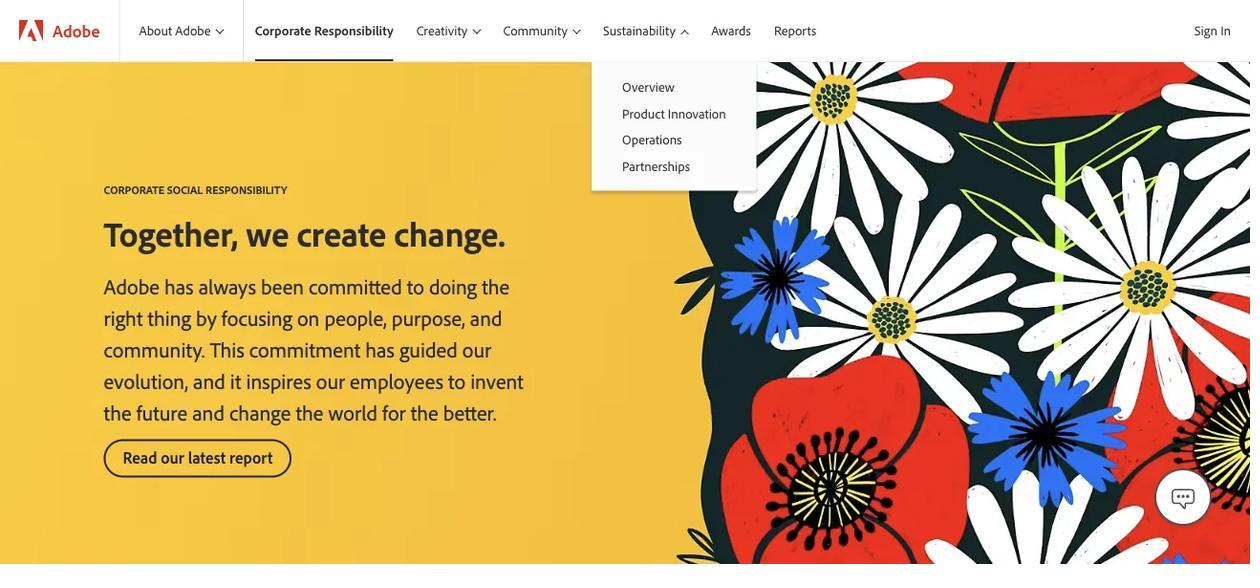 Task type: vqa. For each thing, say whether or not it's contained in the screenshot.
Amazing photos, amazingly easy with AI.
no



Task type: describe. For each thing, give the bounding box(es) containing it.
partnerships link
[[592, 153, 757, 179]]

future
[[136, 399, 188, 426]]

reports
[[775, 22, 817, 39]]

community.
[[104, 336, 205, 362]]

reports link
[[763, 0, 828, 61]]

read our latest report link
[[104, 439, 292, 478]]

world
[[328, 399, 378, 426]]

overview link
[[592, 74, 757, 100]]

1 vertical spatial to
[[449, 367, 466, 394]]

the left world
[[296, 399, 324, 426]]

the right the doing
[[482, 273, 510, 299]]

better.
[[443, 399, 497, 426]]

0 vertical spatial to
[[407, 273, 424, 299]]

invent
[[471, 367, 524, 394]]

awards
[[712, 22, 752, 39]]

social
[[167, 182, 203, 197]]

for
[[383, 399, 406, 426]]

inspires
[[246, 367, 312, 394]]

change
[[230, 399, 291, 426]]

creativity
[[417, 22, 468, 39]]

corporate social responsibility
[[104, 182, 287, 197]]

0 horizontal spatial has
[[165, 273, 194, 299]]

sustainability button
[[592, 0, 700, 61]]

1 vertical spatial and
[[193, 367, 225, 394]]

by
[[196, 304, 217, 331]]

employees
[[350, 367, 444, 394]]

focusing
[[222, 304, 293, 331]]

it
[[230, 367, 241, 394]]

group containing overview
[[592, 61, 757, 191]]

0 horizontal spatial our
[[161, 447, 184, 468]]

this
[[210, 336, 245, 362]]

evolution,
[[104, 367, 188, 394]]

product innovation link
[[592, 100, 757, 126]]

purpose,
[[392, 304, 466, 331]]

right
[[104, 304, 143, 331]]

corporate for corporate social responsibility
[[104, 182, 165, 197]]

product innovation
[[623, 105, 727, 122]]

adobe link
[[0, 0, 119, 61]]

adobe inside popup button
[[175, 22, 211, 39]]

sustainability
[[604, 22, 676, 39]]

doing
[[429, 273, 477, 299]]

in
[[1221, 22, 1232, 39]]

adobe has always been committed to doing the right thing by focusing on people, purpose, and community. this commitment has guided our evolution, and it inspires our employees to invent the future and change the world for the better.
[[104, 273, 524, 426]]

on
[[297, 304, 320, 331]]



Task type: locate. For each thing, give the bounding box(es) containing it.
0 vertical spatial and
[[470, 304, 503, 331]]

partnerships
[[623, 158, 691, 174]]

read
[[123, 447, 157, 468]]

together, we create change.
[[104, 211, 506, 255]]

1 horizontal spatial corporate
[[255, 22, 311, 39]]

0 vertical spatial has
[[165, 273, 194, 299]]

been
[[261, 273, 304, 299]]

adobe for adobe has always been committed to doing the right thing by focusing on people, purpose, and community. this commitment has guided our evolution, and it inspires our employees to invent the future and change the world for the better.
[[104, 273, 160, 299]]

corporate responsibility link
[[244, 0, 405, 61]]

operations
[[623, 131, 682, 148]]

adobe up right
[[104, 273, 160, 299]]

2 vertical spatial and
[[192, 399, 225, 426]]

thing
[[148, 304, 191, 331]]

1 vertical spatial corporate
[[104, 182, 165, 197]]

has up thing
[[165, 273, 194, 299]]

1 horizontal spatial our
[[316, 367, 345, 394]]

0 vertical spatial our
[[463, 336, 492, 362]]

adobe for adobe
[[53, 20, 100, 41]]

1 vertical spatial our
[[316, 367, 345, 394]]

report
[[229, 447, 273, 468]]

always
[[199, 273, 256, 299]]

group
[[592, 61, 757, 191]]

creativity button
[[405, 0, 492, 61]]

change.
[[394, 211, 506, 255]]

responsibility
[[206, 182, 287, 197]]

community
[[504, 22, 568, 39]]

our right read
[[161, 447, 184, 468]]

to up purpose,
[[407, 273, 424, 299]]

operations link
[[592, 126, 757, 153]]

and down the doing
[[470, 304, 503, 331]]

corporate
[[255, 22, 311, 39], [104, 182, 165, 197]]

commitment
[[249, 336, 361, 362]]

awards link
[[700, 0, 763, 61]]

0 horizontal spatial corporate
[[104, 182, 165, 197]]

corporate for corporate responsibility
[[255, 22, 311, 39]]

has up employees
[[365, 336, 395, 362]]

corporate responsibility
[[255, 22, 394, 39]]

2 horizontal spatial adobe
[[175, 22, 211, 39]]

about adobe
[[139, 22, 211, 39]]

2 vertical spatial our
[[161, 447, 184, 468]]

has
[[165, 273, 194, 299], [365, 336, 395, 362]]

1 horizontal spatial has
[[365, 336, 395, 362]]

innovation
[[668, 105, 727, 122]]

adobe
[[53, 20, 100, 41], [175, 22, 211, 39], [104, 273, 160, 299]]

we
[[246, 211, 289, 255]]

0 horizontal spatial to
[[407, 273, 424, 299]]

1 horizontal spatial adobe
[[104, 273, 160, 299]]

about
[[139, 22, 172, 39]]

and left "it"
[[193, 367, 225, 394]]

guided
[[400, 336, 458, 362]]

overview
[[623, 78, 675, 95]]

adobe inside adobe has always been committed to doing the right thing by focusing on people, purpose, and community. this commitment has guided our evolution, and it inspires our employees to invent the future and change the world for the better.
[[104, 273, 160, 299]]

adobe right 'about'
[[175, 22, 211, 39]]

sign
[[1195, 22, 1218, 39]]

0 horizontal spatial adobe
[[53, 20, 100, 41]]

adobe left 'about'
[[53, 20, 100, 41]]

to
[[407, 273, 424, 299], [449, 367, 466, 394]]

people,
[[325, 304, 387, 331]]

2 horizontal spatial our
[[463, 336, 492, 362]]

together,
[[104, 211, 238, 255]]

1 vertical spatial has
[[365, 336, 395, 362]]

product
[[623, 105, 665, 122]]

latest
[[188, 447, 226, 468]]

to up better. at the bottom of page
[[449, 367, 466, 394]]

community button
[[492, 0, 592, 61]]

our
[[463, 336, 492, 362], [316, 367, 345, 394], [161, 447, 184, 468]]

our up world
[[316, 367, 345, 394]]

the
[[482, 273, 510, 299], [104, 399, 132, 426], [296, 399, 324, 426], [411, 399, 439, 426]]

create
[[297, 211, 386, 255]]

0 vertical spatial corporate
[[255, 22, 311, 39]]

the down evolution, at the bottom
[[104, 399, 132, 426]]

sign in
[[1195, 22, 1232, 39]]

sign in button
[[1191, 14, 1236, 47]]

and
[[470, 304, 503, 331], [193, 367, 225, 394], [192, 399, 225, 426]]

1 horizontal spatial to
[[449, 367, 466, 394]]

the right for
[[411, 399, 439, 426]]

corporate left responsibility
[[255, 22, 311, 39]]

responsibility
[[314, 22, 394, 39]]

read our latest report
[[123, 447, 273, 468]]

our up the invent
[[463, 336, 492, 362]]

about adobe button
[[120, 0, 243, 61]]

and up latest
[[192, 399, 225, 426]]

committed
[[309, 273, 402, 299]]

corporate left social
[[104, 182, 165, 197]]



